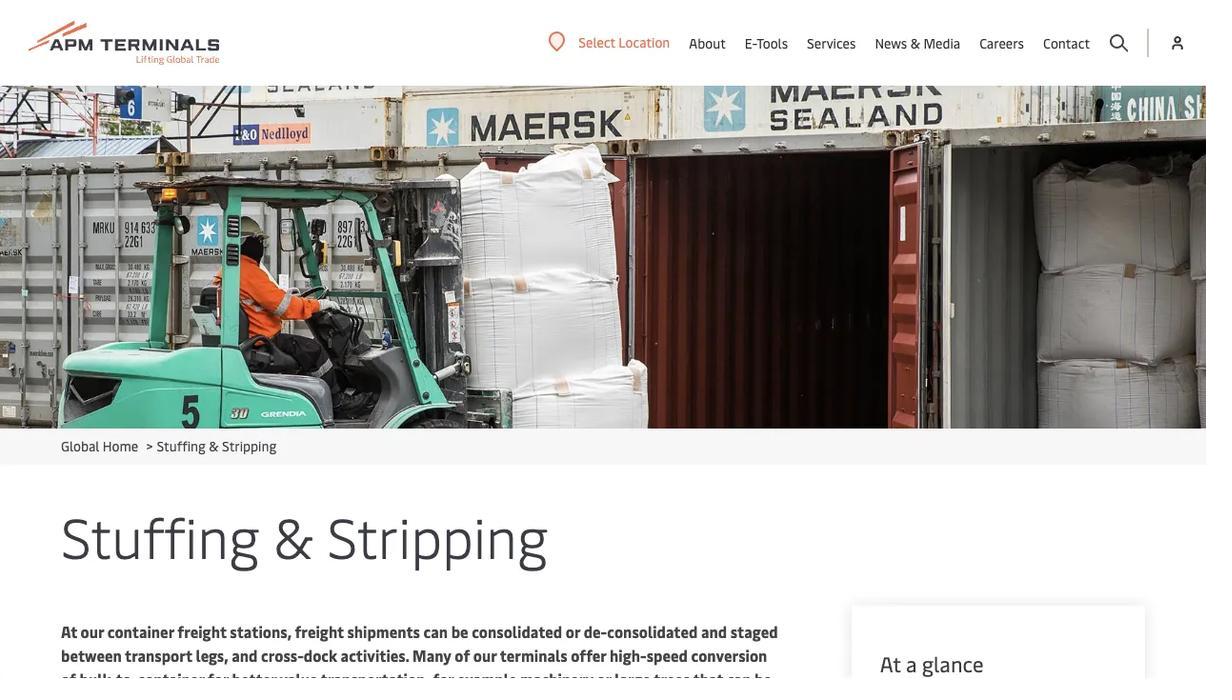Task type: describe. For each thing, give the bounding box(es) containing it.
high-
[[610, 646, 647, 666]]

contact button
[[1043, 0, 1090, 86]]

about
[[689, 34, 726, 52]]

0 horizontal spatial of
[[61, 669, 76, 679]]

trees
[[654, 669, 690, 679]]

example
[[457, 669, 517, 679]]

services
[[807, 34, 856, 52]]

speed
[[647, 646, 688, 666]]

select location button
[[548, 31, 670, 52]]

better
[[232, 669, 277, 679]]

careers button
[[980, 0, 1024, 86]]

large
[[615, 669, 651, 679]]

0 vertical spatial container
[[107, 622, 174, 642]]

legs,
[[196, 646, 228, 666]]

1 vertical spatial stuffing
[[61, 498, 259, 573]]

news & media button
[[875, 0, 961, 86]]

1 freight from the left
[[178, 622, 226, 642]]

stations,
[[230, 622, 292, 642]]

1 vertical spatial &
[[209, 437, 219, 455]]

0 vertical spatial stuffing
[[157, 437, 206, 455]]

2 for from the left
[[433, 669, 454, 679]]

global home link
[[61, 437, 138, 455]]

1 horizontal spatial or
[[597, 669, 611, 679]]

1 horizontal spatial stripping
[[327, 498, 548, 573]]

1 vertical spatial can
[[727, 669, 751, 679]]

select
[[579, 33, 615, 51]]

activities.
[[341, 646, 409, 666]]

to-
[[116, 669, 138, 679]]

machinery
[[520, 669, 593, 679]]

at for at a glance
[[880, 650, 901, 678]]

between
[[61, 646, 122, 666]]

cross-
[[261, 646, 304, 666]]

staged
[[731, 622, 778, 642]]

dock
[[304, 646, 337, 666]]

location
[[619, 33, 670, 51]]

0 vertical spatial of
[[455, 646, 470, 666]]

0 vertical spatial stripping
[[222, 437, 277, 455]]



Task type: vqa. For each thing, say whether or not it's contained in the screenshot.
dock
yes



Task type: locate. For each thing, give the bounding box(es) containing it.
at our container freight stations, freight shipments can be consolidated or de-consolidated and staged between transport legs, and cross-dock activities. many of our terminals offer high-speed conversion of bulk-to-container for better value transportation, for example machinery or large trees that can 
[[61, 622, 778, 679]]

de-
[[584, 622, 607, 642]]

1 horizontal spatial of
[[455, 646, 470, 666]]

>
[[146, 437, 153, 455]]

e-
[[745, 34, 757, 52]]

1 vertical spatial or
[[597, 669, 611, 679]]

0 vertical spatial can
[[424, 622, 448, 642]]

0 vertical spatial at
[[61, 622, 77, 642]]

1 for from the left
[[208, 669, 229, 679]]

terminals
[[500, 646, 568, 666]]

1 vertical spatial of
[[61, 669, 76, 679]]

can up "many"
[[424, 622, 448, 642]]

our up between
[[81, 622, 104, 642]]

& for stuffing
[[273, 498, 313, 573]]

1 vertical spatial and
[[232, 646, 258, 666]]

conversion
[[691, 646, 767, 666]]

container up transport
[[107, 622, 174, 642]]

global
[[61, 437, 99, 455]]

or
[[566, 622, 580, 642], [597, 669, 611, 679]]

0 horizontal spatial can
[[424, 622, 448, 642]]

1 vertical spatial stripping
[[327, 498, 548, 573]]

1 horizontal spatial can
[[727, 669, 751, 679]]

our up example
[[473, 646, 497, 666]]

0 horizontal spatial and
[[232, 646, 258, 666]]

freight
[[178, 622, 226, 642], [295, 622, 344, 642]]

stuffing down global home > stuffing & stripping
[[61, 498, 259, 573]]

stripping
[[222, 437, 277, 455], [327, 498, 548, 573]]

1 horizontal spatial our
[[473, 646, 497, 666]]

1 vertical spatial our
[[473, 646, 497, 666]]

0 horizontal spatial stripping
[[222, 437, 277, 455]]

news & media
[[875, 34, 961, 52]]

at
[[61, 622, 77, 642], [880, 650, 901, 678]]

global home > stuffing & stripping
[[61, 437, 277, 455]]

& inside popup button
[[911, 34, 920, 52]]

glance
[[922, 650, 984, 678]]

for down "many"
[[433, 669, 454, 679]]

1 vertical spatial at
[[880, 650, 901, 678]]

or down the offer on the bottom of page
[[597, 669, 611, 679]]

for down legs,
[[208, 669, 229, 679]]

2 horizontal spatial &
[[911, 34, 920, 52]]

transport
[[125, 646, 192, 666]]

stuffing
[[157, 437, 206, 455], [61, 498, 259, 573]]

and
[[701, 622, 727, 642], [232, 646, 258, 666]]

of
[[455, 646, 470, 666], [61, 669, 76, 679]]

freight up legs,
[[178, 622, 226, 642]]

1 consolidated from the left
[[472, 622, 562, 642]]

1 horizontal spatial freight
[[295, 622, 344, 642]]

0 horizontal spatial consolidated
[[472, 622, 562, 642]]

0 horizontal spatial or
[[566, 622, 580, 642]]

e-tools
[[745, 34, 788, 52]]

at up between
[[61, 622, 77, 642]]

can down conversion
[[727, 669, 751, 679]]

media
[[924, 34, 961, 52]]

at left a
[[880, 650, 901, 678]]

consolidated up terminals
[[472, 622, 562, 642]]

consolidated
[[472, 622, 562, 642], [607, 622, 698, 642]]

0 vertical spatial or
[[566, 622, 580, 642]]

and up conversion
[[701, 622, 727, 642]]

0 vertical spatial &
[[911, 34, 920, 52]]

a
[[906, 650, 917, 678]]

select location
[[579, 33, 670, 51]]

be
[[451, 622, 468, 642]]

home
[[103, 437, 138, 455]]

1 horizontal spatial for
[[433, 669, 454, 679]]

shipments
[[347, 622, 420, 642]]

1 horizontal spatial and
[[701, 622, 727, 642]]

1 vertical spatial container
[[138, 669, 204, 679]]

contact
[[1043, 34, 1090, 52]]

our
[[81, 622, 104, 642], [473, 646, 497, 666]]

bulk-
[[80, 669, 116, 679]]

freight up dock
[[295, 622, 344, 642]]

many
[[413, 646, 451, 666]]

container down transport
[[138, 669, 204, 679]]

1 horizontal spatial consolidated
[[607, 622, 698, 642]]

0 vertical spatial our
[[81, 622, 104, 642]]

1 horizontal spatial at
[[880, 650, 901, 678]]

can
[[424, 622, 448, 642], [727, 669, 751, 679]]

news
[[875, 34, 907, 52]]

&
[[911, 34, 920, 52], [209, 437, 219, 455], [273, 498, 313, 573]]

tools
[[757, 34, 788, 52]]

offer
[[571, 646, 606, 666]]

consolidated up speed
[[607, 622, 698, 642]]

value
[[280, 669, 318, 679]]

that
[[693, 669, 724, 679]]

of down be
[[455, 646, 470, 666]]

and up better
[[232, 646, 258, 666]]

transportation,
[[321, 669, 430, 679]]

at a glance
[[880, 650, 984, 678]]

1 horizontal spatial &
[[273, 498, 313, 573]]

2 consolidated from the left
[[607, 622, 698, 642]]

0 horizontal spatial for
[[208, 669, 229, 679]]

careers
[[980, 34, 1024, 52]]

2 vertical spatial &
[[273, 498, 313, 573]]

at for at our container freight stations, freight shipments can be consolidated or de-consolidated and staged between transport legs, and cross-dock activities. many of our terminals offer high-speed conversion of bulk-to-container for better value transportation, for example machinery or large trees that can 
[[61, 622, 77, 642]]

stripping stuffing image
[[0, 86, 1206, 429]]

& for news
[[911, 34, 920, 52]]

for
[[208, 669, 229, 679], [433, 669, 454, 679]]

of left bulk-
[[61, 669, 76, 679]]

services button
[[807, 0, 856, 86]]

or left "de-"
[[566, 622, 580, 642]]

stuffing right >
[[157, 437, 206, 455]]

0 horizontal spatial our
[[81, 622, 104, 642]]

about button
[[689, 0, 726, 86]]

2 freight from the left
[[295, 622, 344, 642]]

0 vertical spatial and
[[701, 622, 727, 642]]

e-tools button
[[745, 0, 788, 86]]

stuffing & stripping
[[61, 498, 548, 573]]

container
[[107, 622, 174, 642], [138, 669, 204, 679]]

0 horizontal spatial &
[[209, 437, 219, 455]]

0 horizontal spatial at
[[61, 622, 77, 642]]

0 horizontal spatial freight
[[178, 622, 226, 642]]

at inside at our container freight stations, freight shipments can be consolidated or de-consolidated and staged between transport legs, and cross-dock activities. many of our terminals offer high-speed conversion of bulk-to-container for better value transportation, for example machinery or large trees that can
[[61, 622, 77, 642]]



